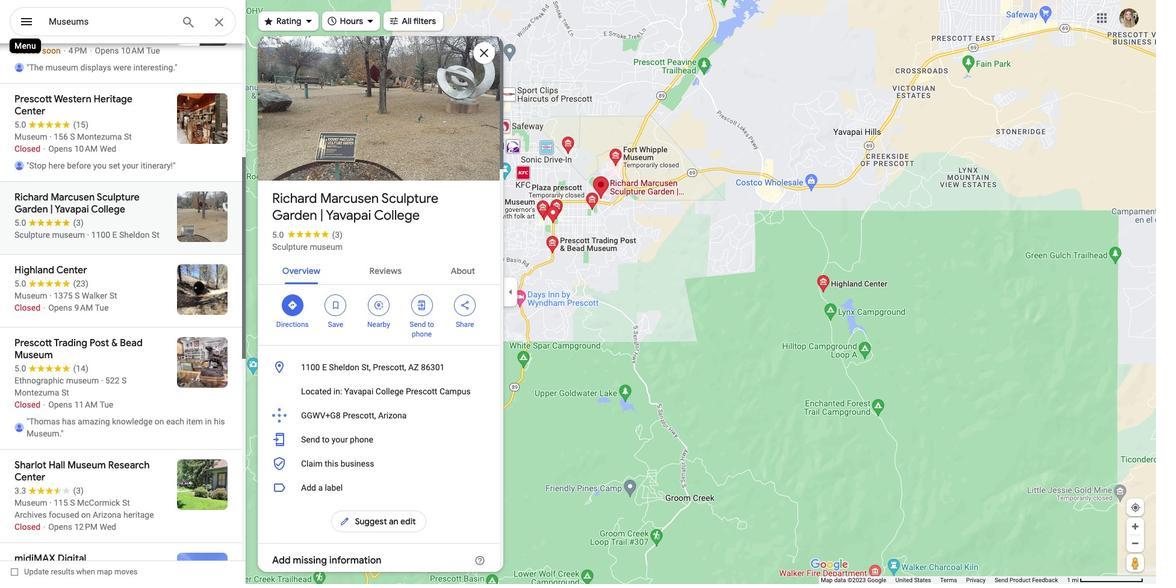 Task type: locate. For each thing, give the bounding box(es) containing it.
1 horizontal spatial sculpture
[[382, 190, 439, 207]]

garden
[[272, 207, 317, 224]]

label
[[325, 483, 343, 493]]

claim
[[301, 459, 323, 469]]

footer containing map data ©2023 google
[[821, 577, 1068, 584]]

museum
[[310, 242, 343, 252]]

map data ©2023 google
[[821, 577, 887, 584]]

0 vertical spatial prescott,
[[373, 363, 406, 372]]

|
[[320, 207, 324, 224]]

about button
[[441, 255, 485, 284]]

rating
[[277, 16, 302, 27]]

this
[[325, 459, 339, 469]]

0 horizontal spatial send
[[301, 435, 320, 445]]

add
[[301, 483, 316, 493], [272, 555, 291, 567]]

terms
[[941, 577, 958, 584]]

prescott, inside button
[[373, 363, 406, 372]]

located in: yavapai college prescott campus button
[[258, 380, 500, 404]]

business
[[341, 459, 374, 469]]

located
[[301, 387, 332, 396]]

collapse side panel image
[[504, 286, 518, 299]]

update results when map moves
[[24, 568, 138, 577]]

az
[[409, 363, 419, 372]]


[[339, 515, 350, 528]]

add left missing
[[272, 555, 291, 567]]

college up reviews button
[[374, 207, 420, 224]]

an
[[389, 516, 399, 527]]

footer inside google maps element
[[821, 577, 1068, 584]]

add for add missing information
[[272, 555, 291, 567]]

 search field
[[10, 7, 246, 39]]

yavapai right in:
[[345, 387, 374, 396]]

overview
[[282, 266, 321, 277]]


[[389, 14, 400, 27]]

0 vertical spatial college
[[374, 207, 420, 224]]

send down 
[[410, 321, 426, 329]]

sculpture inside richard marcusen sculpture garden | yavapai college
[[382, 190, 439, 207]]

0 vertical spatial to
[[428, 321, 434, 329]]

richard marcusen sculpture garden | yavapai college
[[272, 190, 439, 224]]

send left product on the bottom of page
[[995, 577, 1009, 584]]

nearby
[[368, 321, 390, 329]]

1 vertical spatial prescott,
[[343, 411, 376, 421]]

sculpture
[[382, 190, 439, 207], [272, 242, 308, 252]]

mi
[[1073, 577, 1079, 584]]


[[417, 299, 428, 312]]

6 photos button
[[267, 151, 331, 172]]

send product feedback button
[[995, 577, 1059, 584]]

feedback
[[1033, 577, 1059, 584]]

e
[[322, 363, 327, 372]]

1 vertical spatial college
[[376, 387, 404, 396]]

send up claim
[[301, 435, 320, 445]]

1 horizontal spatial phone
[[412, 330, 432, 339]]

0 vertical spatial sculpture
[[382, 190, 439, 207]]

add inside button
[[301, 483, 316, 493]]


[[330, 299, 341, 312]]

6 photos
[[289, 155, 326, 167]]

prescott,
[[373, 363, 406, 372], [343, 411, 376, 421]]

to left 'share' at the left bottom of page
[[428, 321, 434, 329]]

to for phone
[[428, 321, 434, 329]]

 all filters
[[389, 14, 436, 27]]

prescott, right st,
[[373, 363, 406, 372]]

phone down 
[[412, 330, 432, 339]]

1 vertical spatial sculpture
[[272, 242, 308, 252]]

1 vertical spatial to
[[322, 435, 330, 445]]

1100 e sheldon st, prescott, az 86301 button
[[258, 355, 500, 380]]

5.0
[[272, 230, 284, 240]]

hours
[[340, 16, 363, 27]]

richard marcusen sculpture garden | yavapai college main content
[[251, 36, 507, 578]]

send inside send product feedback button
[[995, 577, 1009, 584]]

claim this business link
[[258, 452, 500, 476]]

0 horizontal spatial add
[[272, 555, 291, 567]]

privacy
[[967, 577, 986, 584]]

located in: yavapai college prescott campus
[[301, 387, 471, 396]]

prescott
[[406, 387, 438, 396]]

1
[[1068, 577, 1071, 584]]

suggest
[[355, 516, 387, 527]]

united
[[896, 577, 913, 584]]

yavapai up '(3)' on the top of page
[[326, 207, 371, 224]]

college
[[374, 207, 420, 224], [376, 387, 404, 396]]

1 vertical spatial send
[[301, 435, 320, 445]]

update
[[24, 568, 49, 577]]

1 vertical spatial add
[[272, 555, 291, 567]]

photos
[[296, 155, 326, 167]]

2 vertical spatial send
[[995, 577, 1009, 584]]

None field
[[49, 14, 172, 29]]

0 vertical spatial yavapai
[[326, 207, 371, 224]]

0 horizontal spatial sculpture
[[272, 242, 308, 252]]

1 vertical spatial yavapai
[[345, 387, 374, 396]]

phone inside button
[[350, 435, 373, 445]]


[[19, 13, 34, 30]]

add left a
[[301, 483, 316, 493]]

terms button
[[941, 577, 958, 584]]

ggwv+g8 prescott, arizona
[[301, 411, 407, 421]]

add missing information
[[272, 555, 382, 567]]

2 horizontal spatial send
[[995, 577, 1009, 584]]

ggwv+g8 prescott, arizona button
[[258, 404, 500, 428]]

tab list
[[258, 255, 500, 284]]

show your location image
[[1131, 502, 1142, 513]]

yavapai inside button
[[345, 387, 374, 396]]


[[374, 299, 384, 312]]

1 horizontal spatial add
[[301, 483, 316, 493]]

information
[[329, 555, 382, 567]]

united states button
[[896, 577, 932, 584]]

0 horizontal spatial phone
[[350, 435, 373, 445]]

to inside button
[[322, 435, 330, 445]]

phone right your
[[350, 435, 373, 445]]

1 horizontal spatial send
[[410, 321, 426, 329]]

send
[[410, 321, 426, 329], [301, 435, 320, 445], [995, 577, 1009, 584]]

0 vertical spatial phone
[[412, 330, 432, 339]]

6
[[289, 155, 294, 167]]

to
[[428, 321, 434, 329], [322, 435, 330, 445]]

product
[[1010, 577, 1031, 584]]

prescott, down located in: yavapai college prescott campus button
[[343, 411, 376, 421]]

1 vertical spatial phone
[[350, 435, 373, 445]]

phone
[[412, 330, 432, 339], [350, 435, 373, 445]]

zoom out image
[[1132, 539, 1141, 548]]

1 horizontal spatial to
[[428, 321, 434, 329]]

tab list containing overview
[[258, 255, 500, 284]]

0 vertical spatial add
[[301, 483, 316, 493]]

ggwv+g8
[[301, 411, 341, 421]]

send for send to your phone
[[301, 435, 320, 445]]

to inside send to phone
[[428, 321, 434, 329]]

send inside send to phone
[[410, 321, 426, 329]]

0 vertical spatial send
[[410, 321, 426, 329]]

send to your phone button
[[258, 428, 500, 452]]

college up arizona
[[376, 387, 404, 396]]

edit
[[401, 516, 416, 527]]

to left your
[[322, 435, 330, 445]]

your
[[332, 435, 348, 445]]

send for send to phone
[[410, 321, 426, 329]]

st,
[[362, 363, 371, 372]]

0 horizontal spatial to
[[322, 435, 330, 445]]

map
[[821, 577, 833, 584]]

reviews
[[370, 266, 402, 277]]

send inside send to your phone button
[[301, 435, 320, 445]]

share
[[456, 321, 474, 329]]

footer
[[821, 577, 1068, 584]]



Task type: vqa. For each thing, say whether or not it's contained in the screenshot.
Building
no



Task type: describe. For each thing, give the bounding box(es) containing it.
(3)
[[332, 230, 343, 240]]

directions
[[276, 321, 309, 329]]

privacy button
[[967, 577, 986, 584]]

 rating
[[263, 14, 302, 27]]

send to phone
[[410, 321, 434, 339]]


[[327, 14, 338, 27]]

zoom in image
[[1132, 522, 1141, 531]]

Museums field
[[10, 7, 236, 37]]

sculpture inside sculpture museum button
[[272, 242, 308, 252]]

claim this business
[[301, 459, 374, 469]]

86301
[[421, 363, 445, 372]]

Update results when map moves checkbox
[[11, 565, 138, 580]]

results
[[51, 568, 74, 577]]

arizona
[[378, 411, 407, 421]]

add a label
[[301, 483, 343, 493]]

missing
[[293, 555, 327, 567]]

overview button
[[273, 255, 330, 284]]

yavapai inside richard marcusen sculpture garden | yavapai college
[[326, 207, 371, 224]]

sculpture museum button
[[272, 241, 343, 253]]

save
[[328, 321, 344, 329]]

 suggest an edit
[[339, 515, 416, 528]]

tab list inside richard marcusen sculpture garden | yavapai college main content
[[258, 255, 500, 284]]

add for add a label
[[301, 483, 316, 493]]

map
[[97, 568, 113, 577]]

phone inside send to phone
[[412, 330, 432, 339]]

sheldon
[[329, 363, 360, 372]]

5.0 stars image
[[284, 230, 332, 238]]

none field inside museums field
[[49, 14, 172, 29]]

send product feedback
[[995, 577, 1059, 584]]

united states
[[896, 577, 932, 584]]

a
[[318, 483, 323, 493]]

reviews button
[[360, 255, 412, 284]]

1 mi
[[1068, 577, 1079, 584]]

actions for richard marcusen sculpture garden | yavapai college region
[[258, 285, 500, 345]]

3 reviews element
[[332, 230, 343, 240]]

data
[[835, 577, 847, 584]]


[[460, 299, 471, 312]]

1100
[[301, 363, 320, 372]]


[[287, 299, 298, 312]]

photo of richard marcusen sculpture garden | yavapai college image
[[251, 36, 507, 181]]

google maps element
[[0, 0, 1157, 584]]

richard
[[272, 190, 317, 207]]

send for send product feedback
[[995, 577, 1009, 584]]


[[263, 14, 274, 27]]

college inside richard marcusen sculpture garden | yavapai college
[[374, 207, 420, 224]]

google
[[868, 577, 887, 584]]

 hours
[[327, 14, 363, 27]]

google account: michelle dermenjian  
(michelle.dermenjian@adept.ai) image
[[1120, 8, 1139, 27]]

send to your phone
[[301, 435, 373, 445]]

show street view coverage image
[[1127, 554, 1145, 572]]

moves
[[114, 568, 138, 577]]

college inside button
[[376, 387, 404, 396]]

more info image
[[475, 556, 486, 566]]

sculpture museum
[[272, 242, 343, 252]]

filters
[[414, 16, 436, 27]]

results for museums feed
[[0, 0, 246, 584]]

all
[[402, 16, 412, 27]]

1 mi button
[[1068, 577, 1144, 584]]

to for your
[[322, 435, 330, 445]]

states
[[915, 577, 932, 584]]

marcusen
[[320, 190, 379, 207]]

in:
[[334, 387, 342, 396]]

when
[[76, 568, 95, 577]]

add a label button
[[258, 476, 500, 500]]

1100 e sheldon st, prescott, az 86301
[[301, 363, 445, 372]]

 button
[[10, 7, 43, 39]]

©2023
[[848, 577, 866, 584]]

information for richard marcusen sculpture garden | yavapai college region
[[258, 355, 500, 476]]

prescott, inside button
[[343, 411, 376, 421]]



